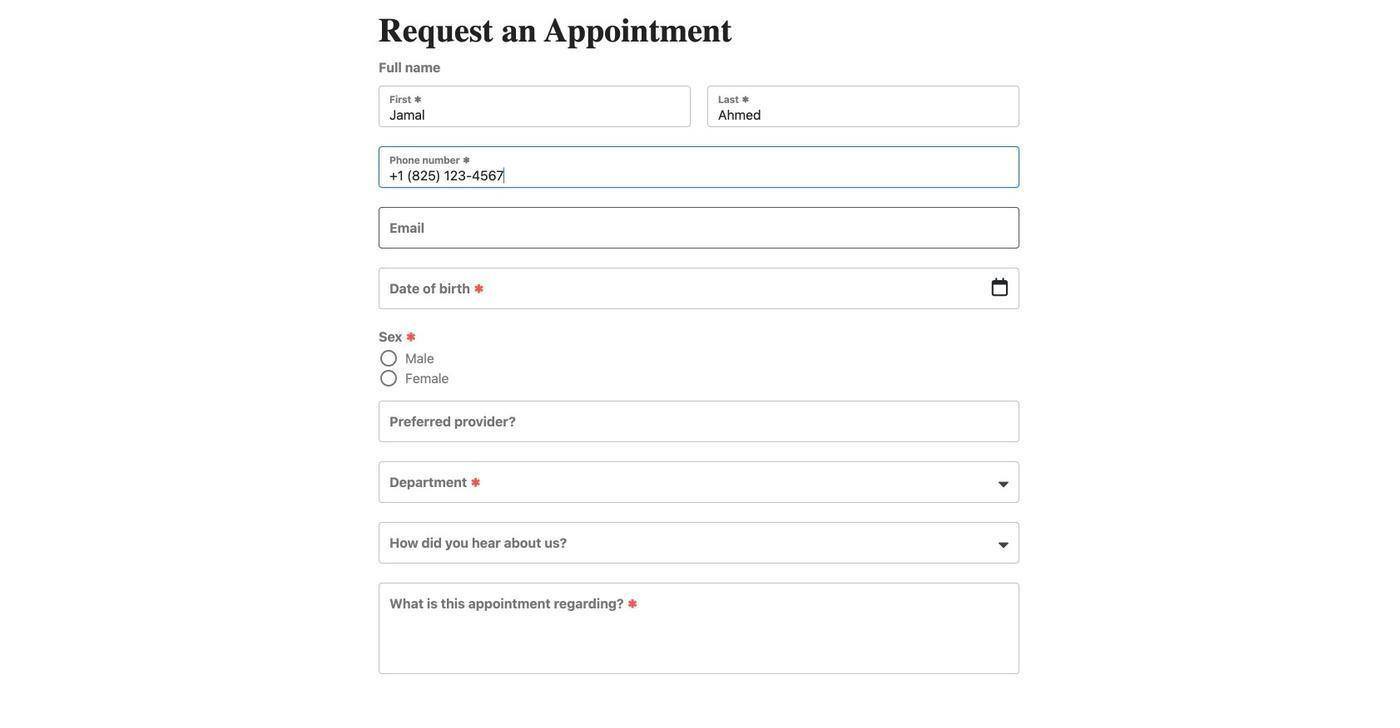 Task type: describe. For each thing, give the bounding box(es) containing it.
calendar o image
[[992, 278, 1008, 296]]



Task type: vqa. For each thing, say whether or not it's contained in the screenshot.
calendar o image
yes



Task type: locate. For each thing, give the bounding box(es) containing it.
None text field
[[718, 100, 1009, 126], [389, 161, 1009, 187], [718, 100, 1009, 126], [389, 161, 1009, 187]]

None text field
[[389, 100, 680, 126], [389, 221, 1009, 248], [389, 282, 1009, 309], [389, 415, 1009, 442], [389, 594, 1019, 674], [389, 100, 680, 126], [389, 221, 1009, 248], [389, 282, 1009, 309], [389, 415, 1009, 442], [389, 594, 1019, 674]]



